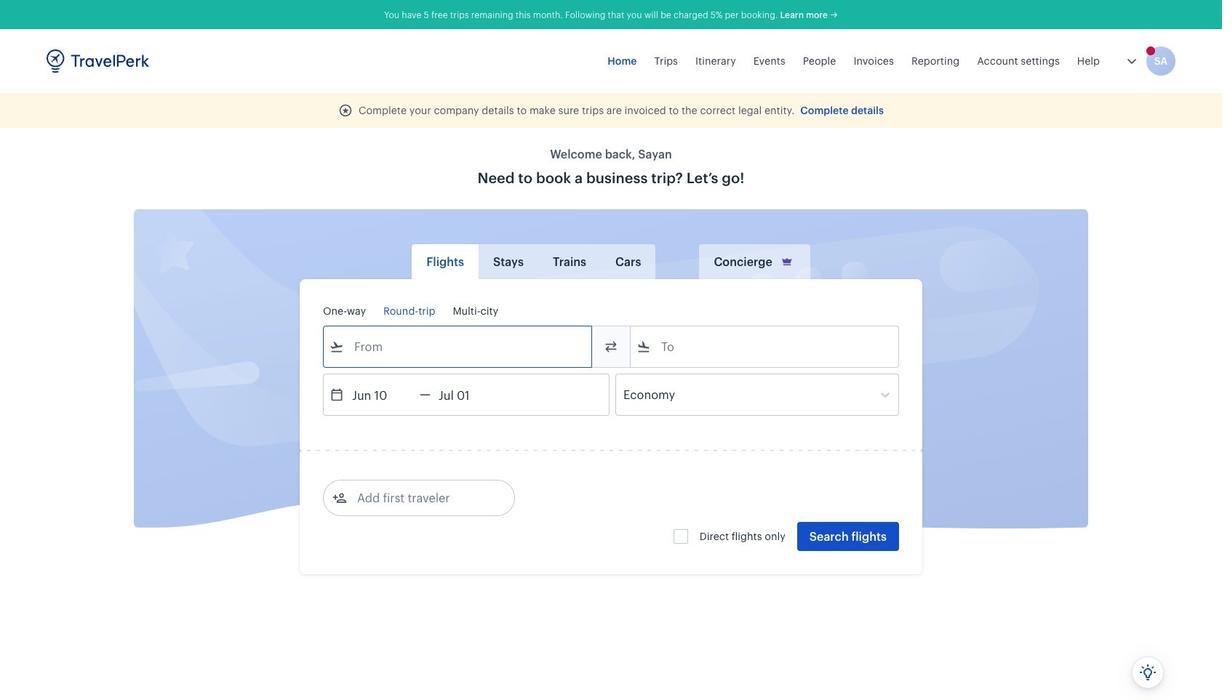 Task type: describe. For each thing, give the bounding box(es) containing it.
Return text field
[[431, 375, 506, 415]]

From search field
[[344, 335, 573, 359]]

Depart text field
[[344, 375, 420, 415]]



Task type: locate. For each thing, give the bounding box(es) containing it.
To search field
[[651, 335, 879, 359]]

Add first traveler search field
[[347, 487, 498, 510]]



Task type: vqa. For each thing, say whether or not it's contained in the screenshot.
Add Traveler search field
no



